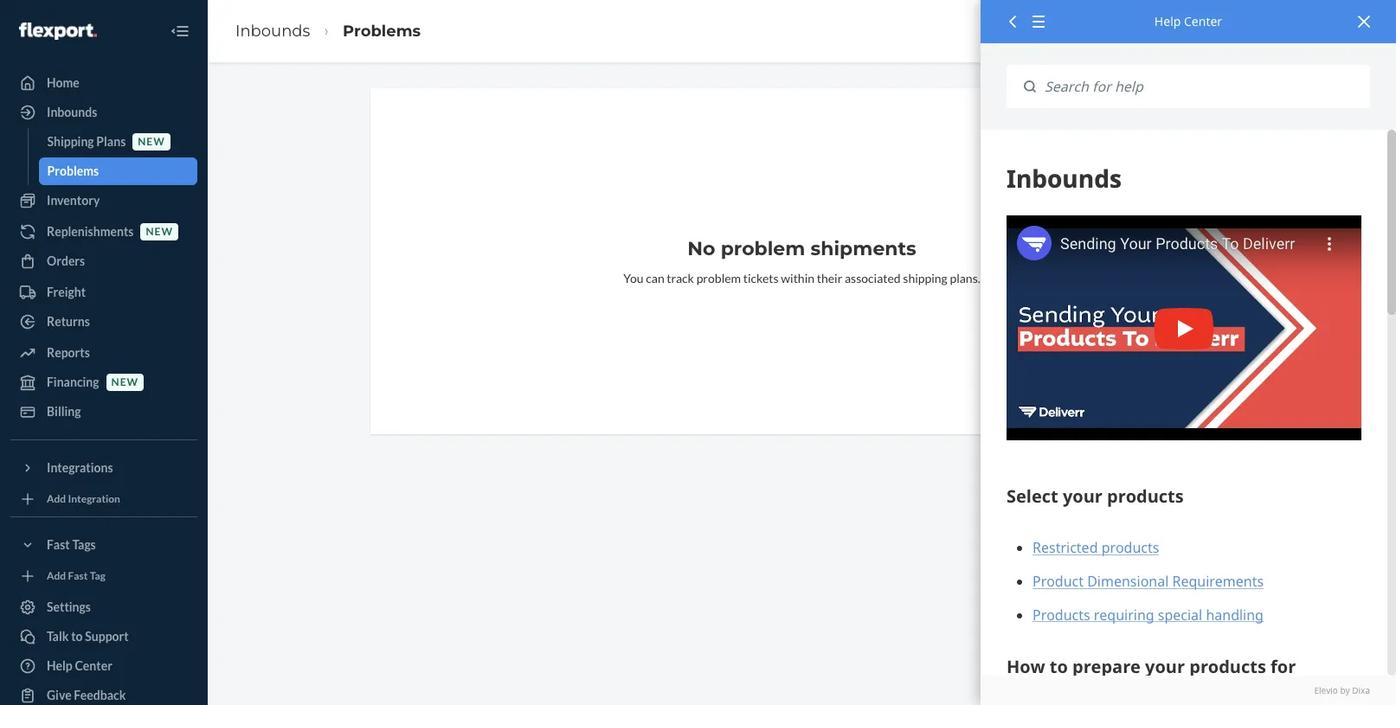 Task type: vqa. For each thing, say whether or not it's contained in the screenshot.
the rightmost Inbounds Link
yes



Task type: describe. For each thing, give the bounding box(es) containing it.
home
[[47, 75, 79, 90]]

give feedback button
[[10, 682, 197, 705]]

0 vertical spatial problem
[[721, 237, 805, 261]]

fast tags
[[47, 537, 96, 552]]

support
[[85, 629, 129, 644]]

fast tags button
[[10, 531, 197, 559]]

integrations button
[[10, 454, 197, 482]]

add integration link
[[10, 489, 197, 510]]

you
[[623, 271, 644, 286]]

no
[[687, 237, 715, 261]]

elevio by dixa link
[[1007, 684, 1370, 697]]

to
[[71, 629, 83, 644]]

give feedback
[[47, 688, 126, 703]]

shipments
[[811, 237, 916, 261]]

new for replenishments
[[146, 225, 173, 238]]

can
[[646, 271, 664, 286]]

add fast tag
[[47, 570, 106, 583]]

tickets
[[743, 271, 779, 286]]

0 vertical spatial help center
[[1154, 13, 1222, 29]]

close navigation image
[[170, 21, 190, 42]]

integration
[[68, 493, 120, 506]]

financing
[[47, 375, 99, 389]]

problems inside breadcrumbs navigation
[[343, 21, 421, 40]]

add integration
[[47, 493, 120, 506]]

feedback
[[74, 688, 126, 703]]

0 horizontal spatial help
[[47, 659, 73, 673]]

1 vertical spatial problem
[[696, 271, 741, 286]]

orders
[[47, 254, 85, 268]]

no problem shipments
[[687, 237, 916, 261]]

0 horizontal spatial help center
[[47, 659, 112, 673]]

flexport logo image
[[19, 22, 97, 40]]

settings link
[[10, 594, 197, 621]]

new for financing
[[111, 376, 139, 389]]

their
[[817, 271, 842, 286]]

inventory link
[[10, 187, 197, 215]]

0 vertical spatial center
[[1184, 13, 1222, 29]]



Task type: locate. For each thing, give the bounding box(es) containing it.
1 horizontal spatial center
[[1184, 13, 1222, 29]]

1 vertical spatial inbounds link
[[10, 99, 197, 126]]

0 vertical spatial inbounds
[[235, 21, 310, 40]]

1 vertical spatial inbounds
[[47, 105, 97, 119]]

add fast tag link
[[10, 566, 197, 587]]

problems
[[343, 21, 421, 40], [47, 164, 99, 178]]

elevio
[[1314, 684, 1338, 696]]

reports link
[[10, 339, 197, 367]]

shipping
[[903, 271, 948, 286]]

0 vertical spatial help
[[1154, 13, 1181, 29]]

0 vertical spatial problems link
[[343, 21, 421, 40]]

fast inside fast tags dropdown button
[[47, 537, 70, 552]]

elevio by dixa
[[1314, 684, 1370, 696]]

home link
[[10, 69, 197, 97]]

inbounds link inside breadcrumbs navigation
[[235, 21, 310, 40]]

new right plans
[[138, 135, 165, 148]]

freight
[[47, 285, 86, 299]]

help
[[1154, 13, 1181, 29], [47, 659, 73, 673]]

1 horizontal spatial help
[[1154, 13, 1181, 29]]

shipping
[[47, 134, 94, 149]]

problems link inside breadcrumbs navigation
[[343, 21, 421, 40]]

center up search search box
[[1184, 13, 1222, 29]]

2 vertical spatial new
[[111, 376, 139, 389]]

inbounds
[[235, 21, 310, 40], [47, 105, 97, 119]]

fast
[[47, 537, 70, 552], [68, 570, 88, 583]]

integrations
[[47, 460, 113, 475]]

0 horizontal spatial problems link
[[39, 158, 197, 185]]

add for add fast tag
[[47, 570, 66, 583]]

settings
[[47, 600, 91, 615]]

talk to support
[[47, 629, 129, 644]]

dixa
[[1352, 684, 1370, 696]]

breadcrumbs navigation
[[222, 6, 435, 57]]

billing
[[47, 404, 81, 419]]

add left integration
[[47, 493, 66, 506]]

0 vertical spatial problems
[[343, 21, 421, 40]]

1 vertical spatial center
[[75, 659, 112, 673]]

talk
[[47, 629, 69, 644]]

0 vertical spatial fast
[[47, 537, 70, 552]]

problems link
[[343, 21, 421, 40], [39, 158, 197, 185]]

help center up search search box
[[1154, 13, 1222, 29]]

Search search field
[[1036, 65, 1370, 109]]

0 vertical spatial inbounds link
[[235, 21, 310, 40]]

1 horizontal spatial inbounds
[[235, 21, 310, 40]]

center
[[1184, 13, 1222, 29], [75, 659, 112, 673]]

0 vertical spatial new
[[138, 135, 165, 148]]

1 vertical spatial problems link
[[39, 158, 197, 185]]

0 horizontal spatial inbounds link
[[10, 99, 197, 126]]

freight link
[[10, 279, 197, 306]]

by
[[1340, 684, 1350, 696]]

inbounds link
[[235, 21, 310, 40], [10, 99, 197, 126]]

2 add from the top
[[47, 570, 66, 583]]

new up orders link
[[146, 225, 173, 238]]

reports
[[47, 345, 90, 360]]

add up 'settings'
[[47, 570, 66, 583]]

1 vertical spatial help
[[47, 659, 73, 673]]

add
[[47, 493, 66, 506], [47, 570, 66, 583]]

1 vertical spatial fast
[[68, 570, 88, 583]]

tags
[[72, 537, 96, 552]]

returns link
[[10, 308, 197, 336]]

replenishments
[[47, 224, 134, 239]]

new for shipping plans
[[138, 135, 165, 148]]

give
[[47, 688, 72, 703]]

help center
[[1154, 13, 1222, 29], [47, 659, 112, 673]]

tag
[[90, 570, 106, 583]]

associated
[[845, 271, 901, 286]]

1 vertical spatial new
[[146, 225, 173, 238]]

plans.
[[950, 271, 980, 286]]

plans
[[96, 134, 126, 149]]

new down reports link on the left
[[111, 376, 139, 389]]

billing link
[[10, 398, 197, 426]]

1 horizontal spatial problems link
[[343, 21, 421, 40]]

shipping plans
[[47, 134, 126, 149]]

you can track problem tickets within their associated shipping plans.
[[623, 271, 980, 286]]

help center link
[[10, 653, 197, 680]]

problem up the tickets
[[721, 237, 805, 261]]

new
[[138, 135, 165, 148], [146, 225, 173, 238], [111, 376, 139, 389]]

help center down to
[[47, 659, 112, 673]]

inbounds inside breadcrumbs navigation
[[235, 21, 310, 40]]

1 horizontal spatial problems
[[343, 21, 421, 40]]

1 horizontal spatial help center
[[1154, 13, 1222, 29]]

problem
[[721, 237, 805, 261], [696, 271, 741, 286]]

talk to support button
[[10, 623, 197, 651]]

1 add from the top
[[47, 493, 66, 506]]

add for add integration
[[47, 493, 66, 506]]

center up the give feedback button
[[75, 659, 112, 673]]

0 horizontal spatial problems
[[47, 164, 99, 178]]

0 horizontal spatial center
[[75, 659, 112, 673]]

help up give
[[47, 659, 73, 673]]

fast inside add fast tag link
[[68, 570, 88, 583]]

0 vertical spatial add
[[47, 493, 66, 506]]

inventory
[[47, 193, 100, 208]]

help up search search box
[[1154, 13, 1181, 29]]

1 vertical spatial help center
[[47, 659, 112, 673]]

0 horizontal spatial inbounds
[[47, 105, 97, 119]]

1 vertical spatial add
[[47, 570, 66, 583]]

track
[[667, 271, 694, 286]]

fast left tag
[[68, 570, 88, 583]]

problem down no
[[696, 271, 741, 286]]

1 horizontal spatial inbounds link
[[235, 21, 310, 40]]

orders link
[[10, 248, 197, 275]]

1 vertical spatial problems
[[47, 164, 99, 178]]

returns
[[47, 314, 90, 329]]

fast left tags at the bottom left
[[47, 537, 70, 552]]

within
[[781, 271, 814, 286]]



